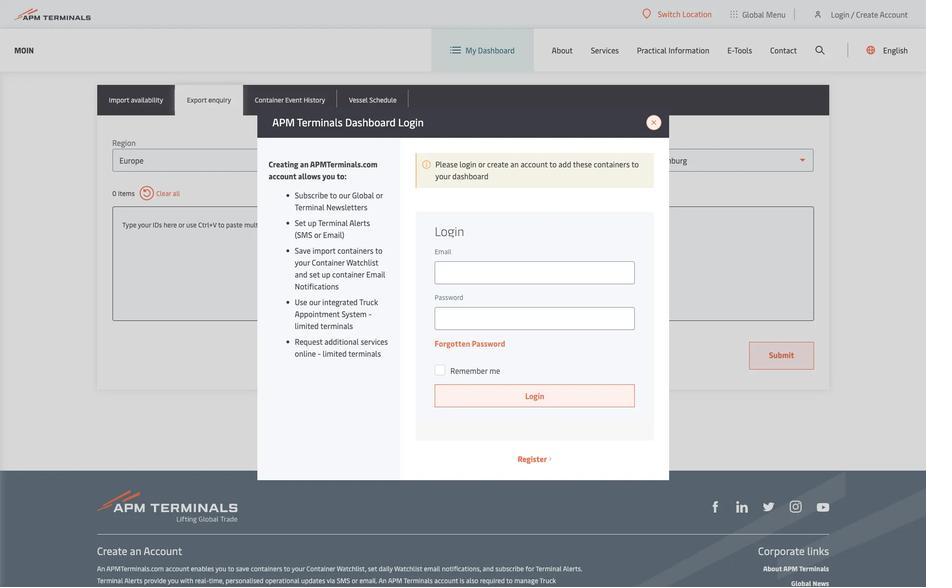 Task type: describe. For each thing, give the bounding box(es) containing it.
terminals inside an apmterminals.com account enables you to save containers to your container watchlist, set daily watchlist email notifications, and subscribe for terminal alerts. terminal alerts provide you with real-time, personalised operational updates via sms or email. an apm terminals account is also required to manage truc
[[404, 576, 433, 585]]

or inside subscribe to our global or terminal newsletters
[[376, 190, 383, 200]]

email
[[424, 564, 441, 573]]

or inside an apmterminals.com account enables you to save containers to your container watchlist, set daily watchlist email notifications, and subscribe for terminal alerts. terminal alerts provide you with real-time, personalised operational updates via sms or email. an apm terminals account is also required to manage truc
[[352, 576, 358, 585]]

facebook image
[[710, 501, 722, 513]]

paste
[[226, 220, 243, 229]]

- inside use our integrated truck appointment system - limited terminals
[[369, 308, 372, 319]]

apm inside an apmterminals.com account enables you to save containers to your container watchlist, set daily watchlist email notifications, and subscribe for terminal alerts. terminal alerts provide you with real-time, personalised operational updates via sms or email. an apm terminals account is also required to manage truc
[[388, 576, 403, 585]]

save
[[236, 564, 249, 573]]

these
[[574, 159, 593, 169]]

register
[[518, 453, 548, 464]]

0 horizontal spatial you
[[168, 576, 179, 585]]

export
[[187, 95, 207, 104]]

here
[[164, 220, 177, 229]]

please
[[436, 159, 458, 169]]

please login or create an account to add these containers to your dashboard
[[436, 159, 639, 181]]

vessel schedule
[[349, 95, 397, 104]]

appointment
[[295, 308, 340, 319]]

switch location
[[658, 9, 712, 19]]

terminal inside set up terminal alerts (sms or email)
[[318, 217, 348, 228]]

required
[[480, 576, 505, 585]]

account inside creating an apmterminals.com account allows you to:
[[269, 171, 297, 181]]

items
[[118, 189, 135, 198]]

subscribe
[[295, 190, 328, 200]]

save
[[295, 245, 311, 255]]

clear all
[[156, 189, 180, 198]]

about apm terminals
[[764, 564, 830, 573]]

limited inside request additional services online - limited terminals
[[323, 348, 347, 359]]

0 vertical spatial location
[[683, 9, 712, 19]]

up inside save import containers to your container watchlist and set up container email notifications
[[322, 269, 331, 279]]

export еnquiry button
[[175, 85, 243, 115]]

truck
[[360, 297, 378, 307]]

your inside please login or create an account to add these containers to your dashboard
[[436, 171, 451, 181]]

an apmterminals.com account enables you to save containers to your container watchlist, set daily watchlist email notifications, and subscribe for terminal alerts. terminal alerts provide you with real-time, personalised operational updates via sms or email. an apm terminals account is also required to manage truc
[[97, 564, 583, 587]]

apm terminals dashboard login
[[273, 115, 424, 129]]

apm inside "dialog"
[[273, 115, 295, 129]]

email)
[[323, 229, 345, 240]]

tab list containing import availability
[[97, 85, 830, 115]]

set
[[295, 217, 306, 228]]

or inside please login or create an account to add these containers to your dashboard
[[479, 159, 486, 169]]

event
[[286, 95, 302, 104]]

global inside button
[[743, 9, 765, 19]]

terminal right for
[[536, 564, 562, 573]]

notifications
[[295, 281, 339, 291]]

alerts inside an apmterminals.com account enables you to save containers to your container watchlist, set daily watchlist email notifications, and subscribe for terminal alerts. terminal alerts provide you with real-time, personalised operational updates via sms or email. an apm terminals account is also required to manage truc
[[125, 576, 143, 585]]

account inside please login or create an account to add these containers to your dashboard
[[521, 159, 548, 169]]

1 horizontal spatial you
[[216, 564, 227, 573]]

export еnquiry
[[187, 95, 231, 104]]

dashboard
[[453, 171, 489, 181]]

containers inside please login or create an account to add these containers to your dashboard
[[594, 159, 630, 169]]

updates
[[301, 576, 326, 585]]

0
[[112, 189, 117, 198]]

container event history
[[255, 95, 326, 104]]

container event history button
[[243, 85, 337, 115]]

newsletters
[[327, 202, 368, 212]]

alerts inside set up terminal alerts (sms or email)
[[350, 217, 370, 228]]

country
[[350, 137, 377, 148]]

close image
[[647, 115, 662, 130]]

set inside an apmterminals.com account enables you to save containers to your container watchlist, set daily watchlist email notifications, and subscribe for terminal alerts. terminal alerts provide you with real-time, personalised operational updates via sms or email. an apm terminals account is also required to manage truc
[[368, 564, 377, 573]]

dashboard
[[345, 115, 396, 129]]

personalised
[[226, 576, 264, 585]]

up inside set up terminal alerts (sms or email)
[[308, 217, 317, 228]]

additional
[[325, 336, 359, 347]]

use
[[295, 297, 308, 307]]

instagram link
[[790, 500, 802, 513]]

1 horizontal spatial account
[[881, 9, 909, 19]]

еnquiry
[[209, 95, 231, 104]]

container inside button
[[255, 95, 284, 104]]

allows
[[298, 171, 321, 181]]

container inside save import containers to your container watchlist and set up container email notifications
[[312, 257, 345, 267]]

/
[[852, 9, 855, 19]]

login / create account link
[[814, 0, 909, 28]]

use our integrated truck appointment system - limited terminals
[[295, 297, 378, 331]]

register link
[[518, 453, 552, 465]]

login inside "apm terminals dashboard login" "dialog"
[[399, 115, 424, 129]]

your inside save import containers to your container watchlist and set up container email notifications
[[295, 257, 310, 267]]

1 vertical spatial terminals
[[800, 564, 830, 573]]

sms
[[337, 576, 350, 585]]

instagram image
[[790, 501, 802, 513]]

manage
[[515, 576, 539, 585]]

global inside subscribe to our global or terminal newsletters
[[352, 190, 374, 200]]

create
[[488, 159, 509, 169]]

you inside creating an apmterminals.com account allows you to:
[[323, 171, 335, 181]]

shape link
[[710, 500, 722, 513]]

real-
[[195, 576, 209, 585]]

1 ids from the left
[[153, 220, 162, 229]]

email
[[367, 269, 386, 279]]

terminals inside "dialog"
[[297, 115, 343, 129]]

apmterminals.com inside creating an apmterminals.com account allows you to:
[[310, 159, 378, 169]]

to inside subscribe to our global or terminal newsletters
[[330, 190, 337, 200]]

and inside an apmterminals.com account enables you to save containers to your container watchlist, set daily watchlist email notifications, and subscribe for terminal alerts. terminal alerts provide you with real-time, personalised operational updates via sms or email. an apm terminals account is also required to manage truc
[[483, 564, 494, 573]]

type
[[122, 220, 137, 229]]

and inside save import containers to your container watchlist and set up container email notifications
[[295, 269, 308, 279]]

login inside login / create account link
[[832, 9, 850, 19]]

containers inside an apmterminals.com account enables you to save containers to your container watchlist, set daily watchlist email notifications, and subscribe for terminal alerts. terminal alerts provide you with real-time, personalised operational updates via sms or email. an apm terminals account is also required to manage truc
[[251, 564, 283, 573]]

0 horizontal spatial an
[[97, 564, 105, 573]]

0 horizontal spatial create
[[97, 544, 127, 558]]

twitter image
[[764, 501, 775, 513]]

vessel
[[349, 95, 368, 104]]

global menu button
[[722, 0, 796, 28]]

type your ids here or use ctrl+v to paste multiple ids
[[122, 220, 280, 229]]

apmterminals.com inside an apmterminals.com account enables you to save containers to your container watchlist, set daily watchlist email notifications, and subscribe for terminal alerts. terminal alerts provide you with real-time, personalised operational updates via sms or email. an apm terminals account is also required to manage truc
[[107, 564, 164, 573]]

subscribe
[[496, 564, 524, 573]]

operational
[[265, 576, 300, 585]]

- inside request additional services online - limited terminals
[[318, 348, 321, 359]]

schedule
[[370, 95, 397, 104]]

provide
[[144, 576, 166, 585]]



Task type: locate. For each thing, give the bounding box(es) containing it.
terminals
[[321, 320, 353, 331], [349, 348, 381, 359]]

container inside an apmterminals.com account enables you to save containers to your container watchlist, set daily watchlist email notifications, and subscribe for terminal alerts. terminal alerts provide you with real-time, personalised operational updates via sms or email. an apm terminals account is also required to manage truc
[[307, 564, 336, 573]]

history
[[304, 95, 326, 104]]

containers up container
[[338, 245, 374, 255]]

0 vertical spatial apm
[[273, 115, 295, 129]]

0 vertical spatial -
[[369, 308, 372, 319]]

you
[[323, 171, 335, 181], [216, 564, 227, 573], [168, 576, 179, 585]]

1 vertical spatial an
[[379, 576, 387, 585]]

1 vertical spatial and
[[483, 564, 494, 573]]

apmterminals.com
[[310, 159, 378, 169], [107, 564, 164, 573]]

0 horizontal spatial ids
[[153, 220, 162, 229]]

2 ids from the left
[[271, 220, 280, 229]]

an
[[97, 564, 105, 573], [379, 576, 387, 585]]

0 horizontal spatial alerts
[[125, 576, 143, 585]]

your down please
[[436, 171, 451, 181]]

ids
[[153, 220, 162, 229], [271, 220, 280, 229]]

1 horizontal spatial global
[[743, 9, 765, 19]]

time,
[[209, 576, 224, 585]]

login left /
[[832, 9, 850, 19]]

container
[[333, 269, 365, 279]]

via
[[327, 576, 335, 585]]

create an account
[[97, 544, 182, 558]]

location right switch
[[683, 9, 712, 19]]

integrated
[[323, 297, 358, 307]]

apm down container event history
[[273, 115, 295, 129]]

account left is
[[435, 576, 459, 585]]

0 vertical spatial set
[[310, 269, 320, 279]]

terminal down create an account at bottom
[[97, 576, 123, 585]]

links
[[808, 544, 830, 558]]

terminals down 'services'
[[349, 348, 381, 359]]

2 vertical spatial apm
[[388, 576, 403, 585]]

to inside save import containers to your container watchlist and set up container email notifications
[[376, 245, 383, 255]]

import availability
[[109, 95, 163, 104]]

set up terminal alerts (sms or email)
[[295, 217, 370, 240]]

terminals inside request additional services online - limited terminals
[[349, 348, 381, 359]]

0 vertical spatial an
[[97, 564, 105, 573]]

0 horizontal spatial containers
[[251, 564, 283, 573]]

1 horizontal spatial ids
[[271, 220, 280, 229]]

menu
[[767, 9, 786, 19]]

tab list
[[97, 85, 830, 115]]

about
[[764, 564, 783, 573]]

watchlist up email
[[347, 257, 379, 267]]

1 horizontal spatial up
[[322, 269, 331, 279]]

0 vertical spatial terminals
[[297, 115, 343, 129]]

0 vertical spatial and
[[295, 269, 308, 279]]

1 vertical spatial alerts
[[125, 576, 143, 585]]

you left to: at the top of the page
[[323, 171, 335, 181]]

1 horizontal spatial apmterminals.com
[[310, 159, 378, 169]]

an inside please login or create an account to add these containers to your dashboard
[[511, 159, 519, 169]]

your inside an apmterminals.com account enables you to save containers to your container watchlist, set daily watchlist email notifications, and subscribe for terminal alerts. terminal alerts provide you with real-time, personalised operational updates via sms or email. an apm terminals account is also required to manage truc
[[292, 564, 305, 573]]

0 horizontal spatial terminals
[[297, 115, 343, 129]]

0 horizontal spatial limited
[[295, 320, 319, 331]]

or inside set up terminal alerts (sms or email)
[[314, 229, 321, 240]]

1 horizontal spatial our
[[339, 190, 351, 200]]

limited
[[295, 320, 319, 331], [323, 348, 347, 359]]

ids right multiple
[[271, 220, 280, 229]]

account down "creating"
[[269, 171, 297, 181]]

2 horizontal spatial you
[[323, 171, 335, 181]]

0 vertical spatial login
[[832, 9, 850, 19]]

apm right about
[[784, 564, 799, 573]]

apmterminals.com up to: at the top of the page
[[310, 159, 378, 169]]

0 horizontal spatial up
[[308, 217, 317, 228]]

about apm terminals link
[[764, 564, 830, 573]]

- down the truck
[[369, 308, 372, 319]]

containers inside save import containers to your container watchlist and set up container email notifications
[[338, 245, 374, 255]]

1 vertical spatial account
[[144, 544, 182, 558]]

terminal down subscribe
[[295, 202, 325, 212]]

1 horizontal spatial an
[[379, 576, 387, 585]]

1 horizontal spatial -
[[369, 308, 372, 319]]

0 horizontal spatial account
[[144, 544, 182, 558]]

an down create an account at bottom
[[97, 564, 105, 573]]

login right "dashboard"
[[399, 115, 424, 129]]

apm down daily
[[388, 576, 403, 585]]

0 horizontal spatial watchlist
[[347, 257, 379, 267]]

an for apmterminals.com
[[300, 159, 309, 169]]

our
[[339, 190, 351, 200], [309, 297, 321, 307]]

0 horizontal spatial our
[[309, 297, 321, 307]]

1 vertical spatial login
[[399, 115, 424, 129]]

up
[[308, 217, 317, 228], [322, 269, 331, 279]]

apm terminals dashboard login dialog
[[0, 0, 927, 587]]

is
[[460, 576, 465, 585]]

1 vertical spatial limited
[[323, 348, 347, 359]]

global
[[743, 9, 765, 19], [352, 190, 374, 200]]

1 vertical spatial our
[[309, 297, 321, 307]]

0 horizontal spatial apm
[[273, 115, 295, 129]]

0 horizontal spatial set
[[310, 269, 320, 279]]

2 horizontal spatial an
[[511, 159, 519, 169]]

2 horizontal spatial apm
[[784, 564, 799, 573]]

terminals up additional
[[321, 320, 353, 331]]

ctrl+v
[[198, 220, 217, 229]]

0 vertical spatial up
[[308, 217, 317, 228]]

global left menu
[[743, 9, 765, 19]]

0 horizontal spatial login
[[399, 115, 424, 129]]

set up notifications
[[310, 269, 320, 279]]

services
[[361, 336, 388, 347]]

your up the updates on the left
[[292, 564, 305, 573]]

0 horizontal spatial location
[[587, 137, 616, 148]]

1 vertical spatial you
[[216, 564, 227, 573]]

you tube link
[[817, 501, 830, 513]]

terminal up email)
[[318, 217, 348, 228]]

notifications,
[[442, 564, 481, 573]]

youtube image
[[817, 503, 830, 512]]

1 horizontal spatial apm
[[388, 576, 403, 585]]

1 vertical spatial terminals
[[349, 348, 381, 359]]

2 horizontal spatial containers
[[594, 159, 630, 169]]

alerts
[[350, 217, 370, 228], [125, 576, 143, 585]]

ids left here
[[153, 220, 162, 229]]

1 horizontal spatial location
[[683, 9, 712, 19]]

create
[[857, 9, 879, 19], [97, 544, 127, 558]]

0 horizontal spatial -
[[318, 348, 321, 359]]

terminals inside use our integrated truck appointment system - limited terminals
[[321, 320, 353, 331]]

0 horizontal spatial apmterminals.com
[[107, 564, 164, 573]]

1 horizontal spatial watchlist
[[395, 564, 423, 573]]

watchlist inside an apmterminals.com account enables you to save containers to your container watchlist, set daily watchlist email notifications, and subscribe for terminal alerts. terminal alerts provide you with real-time, personalised operational updates via sms or email. an apm terminals account is also required to manage truc
[[395, 564, 423, 573]]

set
[[310, 269, 320, 279], [368, 564, 377, 573]]

moin
[[14, 45, 34, 55]]

up right set
[[308, 217, 317, 228]]

global up newsletters
[[352, 190, 374, 200]]

account left add
[[521, 159, 548, 169]]

0 vertical spatial create
[[857, 9, 879, 19]]

1 vertical spatial set
[[368, 564, 377, 573]]

our inside use our integrated truck appointment system - limited terminals
[[309, 297, 321, 307]]

1 vertical spatial watchlist
[[395, 564, 423, 573]]

availability
[[131, 95, 163, 104]]

1 horizontal spatial create
[[857, 9, 879, 19]]

0 horizontal spatial an
[[130, 544, 141, 558]]

0 vertical spatial watchlist
[[347, 257, 379, 267]]

you up time,
[[216, 564, 227, 573]]

1 horizontal spatial terminals
[[404, 576, 433, 585]]

1 vertical spatial apm
[[784, 564, 799, 573]]

limited inside use our integrated truck appointment system - limited terminals
[[295, 320, 319, 331]]

an down daily
[[379, 576, 387, 585]]

add
[[559, 159, 572, 169]]

0 vertical spatial our
[[339, 190, 351, 200]]

import
[[109, 95, 129, 104]]

our up "appointment"
[[309, 297, 321, 307]]

system
[[342, 308, 367, 319]]

subscribe to our global or terminal newsletters
[[295, 190, 383, 212]]

or
[[479, 159, 486, 169], [376, 190, 383, 200], [179, 220, 185, 229], [314, 229, 321, 240], [352, 576, 358, 585]]

account up with
[[166, 564, 189, 573]]

our inside subscribe to our global or terminal newsletters
[[339, 190, 351, 200]]

1 horizontal spatial alerts
[[350, 217, 370, 228]]

container up the updates on the left
[[307, 564, 336, 573]]

1 horizontal spatial an
[[300, 159, 309, 169]]

2 vertical spatial you
[[168, 576, 179, 585]]

linkedin__x28_alt_x29__3_ link
[[737, 500, 748, 513]]

switch
[[658, 9, 681, 19]]

save import containers to your container watchlist and set up container email notifications
[[295, 245, 386, 291]]

account right /
[[881, 9, 909, 19]]

login
[[832, 9, 850, 19], [399, 115, 424, 129]]

moin link
[[14, 44, 34, 56]]

all
[[173, 189, 180, 198]]

apmterminals.com down create an account at bottom
[[107, 564, 164, 573]]

online
[[295, 348, 316, 359]]

1 horizontal spatial and
[[483, 564, 494, 573]]

terminals down email
[[404, 576, 433, 585]]

1 horizontal spatial limited
[[323, 348, 347, 359]]

1 vertical spatial location
[[587, 137, 616, 148]]

- right 'online'
[[318, 348, 321, 359]]

your right type
[[138, 220, 151, 229]]

our up newsletters
[[339, 190, 351, 200]]

an inside creating an apmterminals.com account allows you to:
[[300, 159, 309, 169]]

to
[[550, 159, 557, 169], [632, 159, 639, 169], [330, 190, 337, 200], [218, 220, 225, 229], [376, 245, 383, 255], [228, 564, 234, 573], [284, 564, 290, 573], [507, 576, 513, 585]]

(sms
[[295, 229, 313, 240]]

1 vertical spatial up
[[322, 269, 331, 279]]

set up the email.
[[368, 564, 377, 573]]

use
[[186, 220, 197, 229]]

your down save
[[295, 257, 310, 267]]

alerts left "provide"
[[125, 576, 143, 585]]

container down import
[[312, 257, 345, 267]]

0 horizontal spatial global
[[352, 190, 374, 200]]

your
[[436, 171, 451, 181], [138, 220, 151, 229], [295, 257, 310, 267], [292, 564, 305, 573]]

1 vertical spatial -
[[318, 348, 321, 359]]

0 vertical spatial apmterminals.com
[[310, 159, 378, 169]]

containers up the operational
[[251, 564, 283, 573]]

0 vertical spatial terminals
[[321, 320, 353, 331]]

1 horizontal spatial containers
[[338, 245, 374, 255]]

import
[[313, 245, 336, 255]]

and up required
[[483, 564, 494, 573]]

terminals down links
[[800, 564, 830, 573]]

containers
[[594, 159, 630, 169], [338, 245, 374, 255], [251, 564, 283, 573]]

0 vertical spatial alerts
[[350, 217, 370, 228]]

1 vertical spatial container
[[312, 257, 345, 267]]

linkedin image
[[737, 501, 748, 513]]

0 horizontal spatial and
[[295, 269, 308, 279]]

limited down additional
[[323, 348, 347, 359]]

watchlist right daily
[[395, 564, 423, 573]]

alerts down newsletters
[[350, 217, 370, 228]]

terminal inside subscribe to our global or terminal newsletters
[[295, 202, 325, 212]]

apmt footer logo image
[[97, 490, 237, 523]]

0 vertical spatial you
[[323, 171, 335, 181]]

container left event
[[255, 95, 284, 104]]

creating
[[269, 159, 299, 169]]

-
[[369, 308, 372, 319], [318, 348, 321, 359]]

set inside save import containers to your container watchlist and set up container email notifications
[[310, 269, 320, 279]]

daily
[[379, 564, 393, 573]]

and up notifications
[[295, 269, 308, 279]]

1 horizontal spatial set
[[368, 564, 377, 573]]

region
[[112, 137, 136, 148]]

corporate
[[759, 544, 806, 558]]

request additional services online - limited terminals
[[295, 336, 388, 359]]

0 items
[[112, 189, 135, 198]]

limited up 'request'
[[295, 320, 319, 331]]

1 horizontal spatial login
[[832, 9, 850, 19]]

0 vertical spatial account
[[881, 9, 909, 19]]

1 vertical spatial create
[[97, 544, 127, 558]]

clear
[[156, 189, 171, 198]]

2 vertical spatial terminals
[[404, 576, 433, 585]]

login / create account
[[832, 9, 909, 19]]

and
[[295, 269, 308, 279], [483, 564, 494, 573]]

account up "provide"
[[144, 544, 182, 558]]

enables
[[191, 564, 214, 573]]

account
[[881, 9, 909, 19], [144, 544, 182, 558]]

1 vertical spatial containers
[[338, 245, 374, 255]]

also
[[466, 576, 479, 585]]

0 vertical spatial limited
[[295, 320, 319, 331]]

clear all button
[[140, 186, 180, 200]]

alerts.
[[564, 564, 583, 573]]

0 vertical spatial containers
[[594, 159, 630, 169]]

containers right these at top right
[[594, 159, 630, 169]]

import availability button
[[97, 85, 175, 115]]

an for account
[[130, 544, 141, 558]]

0 vertical spatial container
[[255, 95, 284, 104]]

vessel schedule button
[[337, 85, 409, 115]]

multiple
[[244, 220, 270, 229]]

to:
[[337, 171, 347, 181]]

1 vertical spatial apmterminals.com
[[107, 564, 164, 573]]

0 vertical spatial global
[[743, 9, 765, 19]]

container
[[255, 95, 284, 104], [312, 257, 345, 267], [307, 564, 336, 573]]

2 horizontal spatial terminals
[[800, 564, 830, 573]]

location up these at top right
[[587, 137, 616, 148]]

email.
[[360, 576, 378, 585]]

corporate links
[[759, 544, 830, 558]]

you left with
[[168, 576, 179, 585]]

watchlist inside save import containers to your container watchlist and set up container email notifications
[[347, 257, 379, 267]]

1 vertical spatial global
[[352, 190, 374, 200]]

2 vertical spatial container
[[307, 564, 336, 573]]

terminals down history
[[297, 115, 343, 129]]

up up notifications
[[322, 269, 331, 279]]

2 vertical spatial containers
[[251, 564, 283, 573]]

login
[[460, 159, 477, 169]]

creating an apmterminals.com account allows you to:
[[269, 159, 378, 181]]



Task type: vqa. For each thing, say whether or not it's contained in the screenshot.
Media on the top right of page
no



